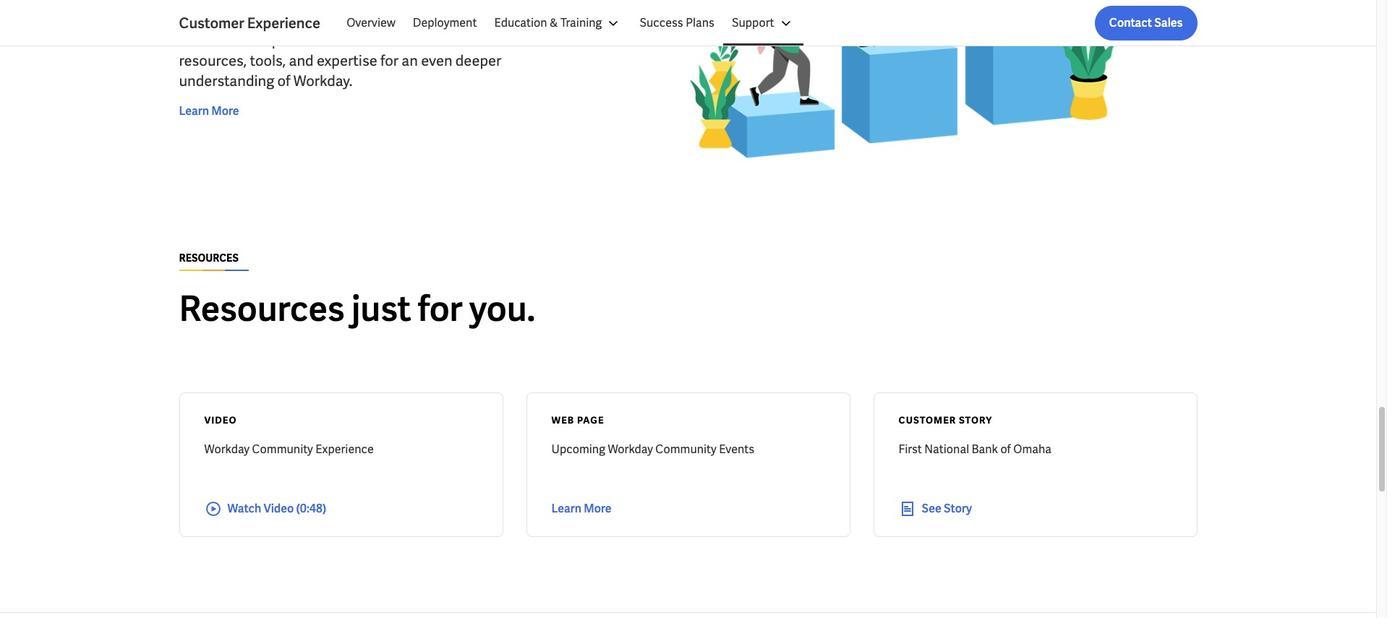 Task type: describe. For each thing, give the bounding box(es) containing it.
1 horizontal spatial for
[[418, 287, 463, 332]]

see story button
[[899, 501, 1173, 518]]

more for learn more 'button'
[[584, 502, 612, 517]]

workday.
[[294, 72, 353, 90]]

customer experience
[[179, 14, 321, 33]]

resources
[[179, 287, 345, 332]]

upcoming
[[552, 442, 606, 458]]

deeper
[[456, 51, 502, 70]]

first national bank of omaha
[[899, 442, 1052, 458]]

your
[[244, 0, 273, 9]]

understanding
[[179, 72, 274, 90]]

story for customer story
[[959, 415, 993, 427]]

1 vertical spatial of
[[1001, 442, 1012, 458]]

training
[[561, 15, 602, 30]]

based
[[179, 31, 219, 50]]

0 vertical spatial video
[[204, 415, 237, 427]]

empower your teams further with help from workday success plans. these subscription- based service plans offer exclusive access to resources, tools, and expertise for an even deeper understanding of workday.
[[179, 0, 502, 90]]

upcoming workday community events
[[552, 442, 755, 458]]

learn more link
[[179, 103, 239, 120]]

support button
[[724, 6, 804, 41]]

workday inside 'empower your teams further with help from workday success plans. these subscription- based service plans offer exclusive access to resources, tools, and expertise for an even deeper understanding of workday.'
[[179, 11, 236, 30]]

to
[[456, 31, 469, 50]]

first
[[899, 442, 922, 458]]

page
[[577, 415, 605, 427]]

resources
[[179, 252, 239, 265]]

success inside "success plans" link
[[640, 15, 684, 30]]

with
[[368, 0, 396, 9]]

education & training
[[495, 15, 602, 30]]

contact sales link
[[1095, 6, 1198, 41]]

illustration of woman jumping on springboard chart. image
[[613, 0, 1198, 182]]

plans.
[[296, 11, 336, 30]]

support
[[732, 15, 775, 30]]

list containing overview
[[338, 6, 1198, 41]]

empower
[[179, 0, 241, 9]]

workday community experience
[[204, 442, 374, 458]]

an
[[402, 51, 418, 70]]

1 community from the left
[[252, 442, 313, 458]]

omaha
[[1014, 442, 1052, 458]]

contact
[[1110, 15, 1153, 30]]

contact sales
[[1110, 15, 1184, 30]]

workday up watch
[[204, 442, 250, 458]]

resources just for you.
[[179, 287, 536, 332]]

from
[[431, 0, 462, 9]]

sales
[[1155, 15, 1184, 30]]

video inside button
[[264, 502, 294, 517]]

watch video (0:48)
[[228, 502, 326, 517]]

2 community from the left
[[656, 442, 717, 458]]

(0:48)
[[296, 502, 326, 517]]

customer story
[[899, 415, 993, 427]]

&
[[550, 15, 558, 30]]

learn for learn more 'button'
[[552, 502, 582, 517]]

help
[[400, 0, 428, 9]]



Task type: vqa. For each thing, say whether or not it's contained in the screenshot.
Deployment
yes



Task type: locate. For each thing, give the bounding box(es) containing it.
1 horizontal spatial video
[[264, 502, 294, 517]]

0 horizontal spatial for
[[381, 51, 399, 70]]

experience down teams
[[247, 14, 321, 33]]

0 horizontal spatial learn
[[179, 104, 209, 119]]

plans
[[686, 15, 715, 30]]

story up first national bank of omaha
[[959, 415, 993, 427]]

0 horizontal spatial success
[[239, 11, 293, 30]]

0 vertical spatial of
[[278, 72, 290, 90]]

1 vertical spatial more
[[584, 502, 612, 517]]

and
[[289, 51, 314, 70]]

community up watch video (0:48)
[[252, 442, 313, 458]]

of down 'tools,'
[[278, 72, 290, 90]]

for
[[381, 51, 399, 70], [418, 287, 463, 332]]

deployment link
[[404, 6, 486, 41]]

learn more button
[[552, 501, 825, 518]]

tools,
[[250, 51, 286, 70]]

1 vertical spatial for
[[418, 287, 463, 332]]

of right bank
[[1001, 442, 1012, 458]]

success left plans on the top of the page
[[640, 15, 684, 30]]

learn more inside 'button'
[[552, 502, 612, 517]]

of inside 'empower your teams further with help from workday success plans. these subscription- based service plans offer exclusive access to resources, tools, and expertise for an even deeper understanding of workday.'
[[278, 72, 290, 90]]

video
[[204, 415, 237, 427], [264, 502, 294, 517]]

learn more
[[179, 104, 239, 119], [552, 502, 612, 517]]

success plans link
[[631, 6, 724, 41]]

learn inside learn more link
[[179, 104, 209, 119]]

learn more for learn more link
[[179, 104, 239, 119]]

0 vertical spatial for
[[381, 51, 399, 70]]

0 horizontal spatial community
[[252, 442, 313, 458]]

learn down understanding
[[179, 104, 209, 119]]

expertise
[[317, 51, 378, 70]]

1 vertical spatial experience
[[316, 442, 374, 458]]

learn inside learn more 'button'
[[552, 502, 582, 517]]

1 vertical spatial learn
[[552, 502, 582, 517]]

learn more for learn more 'button'
[[552, 502, 612, 517]]

workday down empower
[[179, 11, 236, 30]]

even
[[421, 51, 453, 70]]

exclusive
[[344, 31, 404, 50]]

just
[[352, 287, 411, 332]]

0 horizontal spatial learn more
[[179, 104, 239, 119]]

resources,
[[179, 51, 247, 70]]

customer for customer experience
[[179, 14, 244, 33]]

bank
[[972, 442, 999, 458]]

access
[[407, 31, 453, 50]]

1 horizontal spatial community
[[656, 442, 717, 458]]

1 vertical spatial story
[[944, 502, 973, 517]]

more down upcoming
[[584, 502, 612, 517]]

education & training button
[[486, 6, 631, 41]]

further
[[320, 0, 365, 9]]

0 vertical spatial more
[[211, 104, 239, 119]]

0 vertical spatial learn
[[179, 104, 209, 119]]

customer up first
[[899, 415, 957, 427]]

community
[[252, 442, 313, 458], [656, 442, 717, 458]]

0 horizontal spatial customer
[[179, 14, 244, 33]]

learn for learn more link
[[179, 104, 209, 119]]

0 vertical spatial story
[[959, 415, 993, 427]]

0 horizontal spatial of
[[278, 72, 290, 90]]

story right see
[[944, 502, 973, 517]]

learn
[[179, 104, 209, 119], [552, 502, 582, 517]]

1 horizontal spatial more
[[584, 502, 612, 517]]

more down understanding
[[211, 104, 239, 119]]

for right the just
[[418, 287, 463, 332]]

success inside 'empower your teams further with help from workday success plans. these subscription- based service plans offer exclusive access to resources, tools, and expertise for an even deeper understanding of workday.'
[[239, 11, 293, 30]]

web
[[552, 415, 575, 427]]

story for see story
[[944, 502, 973, 517]]

experience up watch video (0:48) button
[[316, 442, 374, 458]]

watch
[[228, 502, 262, 517]]

1 horizontal spatial success
[[640, 15, 684, 30]]

service
[[222, 31, 269, 50]]

more
[[211, 104, 239, 119], [584, 502, 612, 517]]

subscription-
[[381, 11, 468, 30]]

deployment
[[413, 15, 477, 30]]

web page
[[552, 415, 605, 427]]

0 horizontal spatial video
[[204, 415, 237, 427]]

1 horizontal spatial of
[[1001, 442, 1012, 458]]

of
[[278, 72, 290, 90], [1001, 442, 1012, 458]]

watch video (0:48) button
[[204, 501, 478, 518]]

success down your
[[239, 11, 293, 30]]

menu
[[338, 6, 804, 41]]

success
[[239, 11, 293, 30], [640, 15, 684, 30]]

experience
[[247, 14, 321, 33], [316, 442, 374, 458]]

national
[[925, 442, 970, 458]]

story
[[959, 415, 993, 427], [944, 502, 973, 517]]

learn down upcoming
[[552, 502, 582, 517]]

success plans
[[640, 15, 715, 30]]

customer for customer story
[[899, 415, 957, 427]]

more inside 'button'
[[584, 502, 612, 517]]

1 vertical spatial video
[[264, 502, 294, 517]]

customer down empower
[[179, 14, 244, 33]]

list
[[338, 6, 1198, 41]]

0 horizontal spatial more
[[211, 104, 239, 119]]

for left an
[[381, 51, 399, 70]]

teams
[[276, 0, 317, 9]]

0 vertical spatial learn more
[[179, 104, 239, 119]]

1 vertical spatial customer
[[899, 415, 957, 427]]

plans
[[272, 31, 307, 50]]

learn more down upcoming
[[552, 502, 612, 517]]

education
[[495, 15, 548, 30]]

workday right upcoming
[[608, 442, 653, 458]]

menu containing overview
[[338, 6, 804, 41]]

you.
[[470, 287, 536, 332]]

overview link
[[338, 6, 404, 41]]

1 horizontal spatial learn more
[[552, 502, 612, 517]]

these
[[339, 11, 378, 30]]

learn more down understanding
[[179, 104, 239, 119]]

0 vertical spatial customer
[[179, 14, 244, 33]]

0 vertical spatial experience
[[247, 14, 321, 33]]

more for learn more link
[[211, 104, 239, 119]]

offer
[[310, 31, 341, 50]]

for inside 'empower your teams further with help from workday success plans. these subscription- based service plans offer exclusive access to resources, tools, and expertise for an even deeper understanding of workday.'
[[381, 51, 399, 70]]

see story
[[922, 502, 973, 517]]

1 horizontal spatial learn
[[552, 502, 582, 517]]

events
[[719, 442, 755, 458]]

overview
[[347, 15, 396, 30]]

customer experience link
[[179, 13, 338, 33]]

story inside button
[[944, 502, 973, 517]]

workday
[[179, 11, 236, 30], [204, 442, 250, 458], [608, 442, 653, 458]]

customer
[[179, 14, 244, 33], [899, 415, 957, 427]]

1 horizontal spatial customer
[[899, 415, 957, 427]]

community left events at bottom
[[656, 442, 717, 458]]

1 vertical spatial learn more
[[552, 502, 612, 517]]

see
[[922, 502, 942, 517]]



